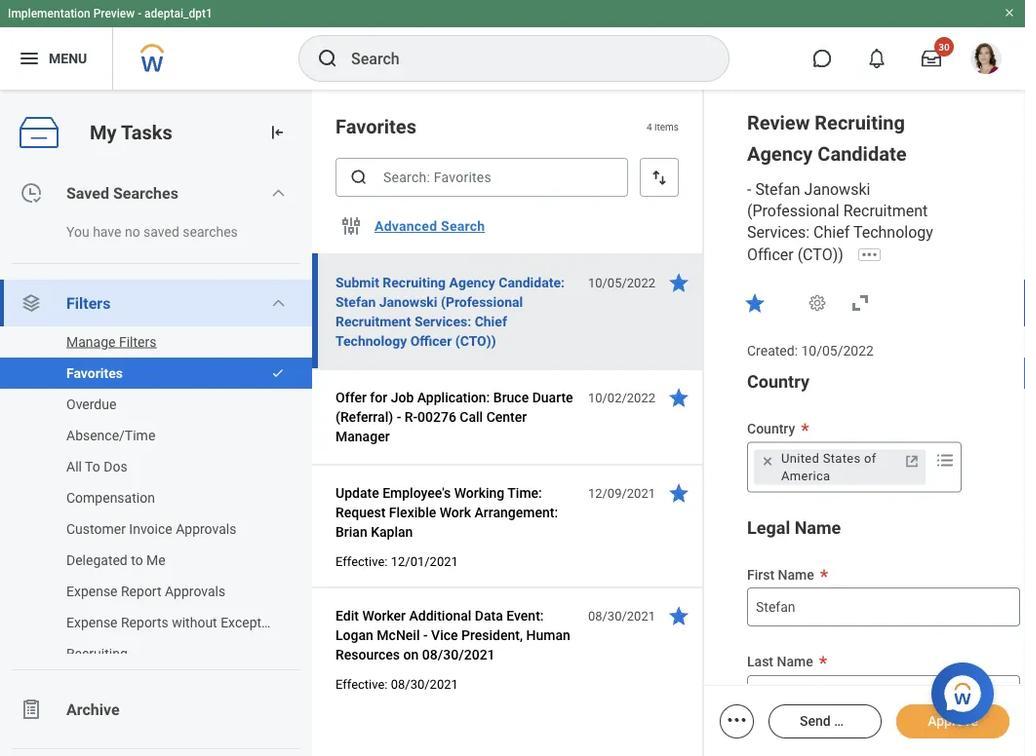 Task type: vqa. For each thing, say whether or not it's contained in the screenshot.
Effective:
yes



Task type: describe. For each thing, give the bounding box(es) containing it.
chief inside - stefan janowski (professional recruitment services: chief technology officer (cto))
[[814, 224, 850, 242]]

to
[[85, 459, 100, 475]]

logan
[[336, 628, 373, 644]]

all to dos
[[66, 459, 127, 475]]

last name
[[747, 655, 813, 671]]

expense report approvals button
[[0, 576, 293, 608]]

work
[[440, 505, 471, 521]]

recruiting for review
[[815, 111, 905, 134]]

chevron down image for filters
[[271, 296, 286, 311]]

items
[[655, 121, 679, 132]]

searches
[[183, 224, 238, 240]]

favorites inside button
[[66, 365, 123, 381]]

absence/time
[[66, 428, 155, 444]]

- stefan janowski (professional recruitment services: chief technology officer (cto))
[[747, 181, 933, 264]]

ext link image
[[902, 452, 922, 471]]

(cto)) inside - stefan janowski (professional recruitment services: chief technology officer (cto))
[[798, 246, 844, 264]]

my tasks element
[[0, 90, 312, 757]]

united states of america, press delete to clear value, ctrl + enter opens in new window. option
[[754, 450, 926, 485]]

call
[[460, 409, 483, 425]]

1 vertical spatial 10/05/2022
[[801, 343, 874, 359]]

additional
[[409, 608, 471, 624]]

review recruiting agency candidate
[[747, 111, 907, 165]]

manager
[[336, 429, 390, 445]]

customer invoice approvals
[[66, 521, 236, 537]]

4 items
[[647, 121, 679, 132]]

star image for edit worker additional data event: logan mcneil - vice president, human resources on 08/30/2021
[[667, 605, 691, 628]]

star image for update employee's working time: request flexible work arrangement: brian kaplan
[[667, 482, 691, 505]]

saved
[[66, 184, 109, 202]]

exceptions
[[221, 615, 287, 631]]

justify image
[[18, 47, 41, 70]]

overdue
[[66, 397, 116, 413]]

favorites button
[[0, 358, 261, 389]]

president,
[[461, 628, 523, 644]]

back
[[834, 714, 864, 730]]

bruce
[[493, 390, 529, 406]]

last
[[747, 655, 774, 671]]

update employee's working time: request flexible work arrangement: brian kaplan
[[336, 485, 558, 540]]

you have no saved searches
[[66, 224, 238, 240]]

update
[[336, 485, 379, 501]]

review
[[747, 111, 810, 134]]

data
[[475, 608, 503, 624]]

submit recruiting agency candidate: stefan janowski (professional recruitment services: chief technology officer (cto)) button
[[336, 271, 577, 353]]

1 country from the top
[[747, 372, 810, 392]]

expense reports without exceptions button
[[0, 608, 293, 639]]

my
[[90, 121, 117, 144]]

- inside - stefan janowski (professional recruitment services: chief technology officer (cto))
[[747, 181, 751, 199]]

filters inside button
[[119, 334, 156, 350]]

united
[[781, 451, 820, 466]]

vice
[[431, 628, 458, 644]]

recruiting button
[[0, 639, 293, 670]]

- inside edit worker additional data event: logan mcneil - vice president, human resources on 08/30/2021
[[423, 628, 428, 644]]

mcneil
[[377, 628, 420, 644]]

stefan inside - stefan janowski (professional recruitment services: chief technology officer (cto))
[[755, 181, 801, 199]]

item list element
[[312, 90, 704, 757]]

tasks
[[121, 121, 172, 144]]

duarte
[[532, 390, 573, 406]]

Search: Favorites text field
[[336, 158, 628, 197]]

menu banner
[[0, 0, 1025, 90]]

edit
[[336, 608, 359, 624]]

offer for job application: bruce duarte (referral) - r-00276 call center manager button
[[336, 386, 577, 449]]

arrangement:
[[475, 505, 558, 521]]

edit worker additional data event: logan mcneil - vice president, human resources on 08/30/2021
[[336, 608, 570, 663]]

list containing manage filters
[[0, 327, 312, 670]]

adeptai_dpt1
[[144, 7, 213, 20]]

perspective image
[[20, 292, 43, 315]]

related actions image
[[725, 709, 749, 733]]

recruiting inside recruiting "button"
[[66, 646, 128, 662]]

2 vertical spatial 08/30/2021
[[391, 677, 458, 692]]

4
[[647, 121, 652, 132]]

advanced search button
[[367, 207, 493, 246]]

name for last name
[[777, 655, 813, 671]]

send back
[[800, 714, 864, 730]]

manage filters
[[66, 334, 156, 350]]

clock check image
[[20, 181, 43, 205]]

30
[[939, 41, 950, 53]]

x small image
[[758, 452, 777, 471]]

agency for candidate
[[747, 142, 813, 165]]

sort image
[[650, 168, 669, 187]]

menu
[[49, 50, 87, 66]]

for
[[370, 390, 387, 406]]

(cto)) inside "submit recruiting agency candidate: stefan janowski (professional recruitment services: chief technology officer (cto))"
[[455, 333, 496, 349]]

legal
[[747, 518, 790, 538]]

effective: 12/01/2021
[[336, 555, 458, 569]]

created:
[[747, 343, 798, 359]]

submit
[[336, 275, 379, 291]]

(professional inside "submit recruiting agency candidate: stefan janowski (professional recruitment services: chief technology officer (cto))"
[[441, 294, 523, 310]]

send
[[800, 714, 831, 730]]

legal name
[[747, 518, 841, 538]]

0 horizontal spatial star image
[[667, 386, 691, 410]]

recruiting for submit
[[383, 275, 446, 291]]

implementation
[[8, 7, 90, 20]]

First Name text field
[[747, 588, 1020, 627]]

to
[[131, 553, 143, 569]]

united states of america element
[[781, 450, 898, 485]]

delegated to me button
[[0, 545, 293, 576]]

search image
[[349, 168, 369, 187]]

legal name button
[[747, 518, 841, 538]]

archive button
[[0, 687, 312, 734]]

name for first name
[[778, 567, 814, 583]]

officer inside "submit recruiting agency candidate: stefan janowski (professional recruitment services: chief technology officer (cto))"
[[410, 333, 452, 349]]

2 country from the top
[[747, 421, 795, 437]]

- inside menu 'banner'
[[138, 7, 142, 20]]

list containing saved searches
[[0, 170, 312, 757]]

janowski inside "submit recruiting agency candidate: stefan janowski (professional recruitment services: chief technology officer (cto))"
[[379, 294, 438, 310]]

technology inside - stefan janowski (professional recruitment services: chief technology officer (cto))
[[853, 224, 933, 242]]

compensation
[[66, 490, 155, 506]]

expense report approvals
[[66, 584, 226, 600]]

candidate:
[[499, 275, 565, 291]]

without
[[172, 615, 217, 631]]

name for legal name
[[795, 518, 841, 538]]

10/05/2022 inside 'item list' element
[[588, 276, 655, 290]]

first
[[747, 567, 775, 583]]

advanced search
[[375, 218, 485, 234]]

approvals for customer invoice approvals
[[176, 521, 236, 537]]

event:
[[506, 608, 544, 624]]

job
[[391, 390, 414, 406]]

candidate
[[818, 142, 907, 165]]

search
[[441, 218, 485, 234]]

approvals for expense report approvals
[[165, 584, 226, 600]]



Task type: locate. For each thing, give the bounding box(es) containing it.
2 star image from the top
[[667, 482, 691, 505]]

0 vertical spatial agency
[[747, 142, 813, 165]]

star image right 10/02/2022
[[667, 386, 691, 410]]

0 vertical spatial recruiting
[[815, 111, 905, 134]]

10/02/2022
[[588, 391, 655, 405]]

chevron down image
[[271, 185, 286, 201], [271, 296, 286, 311]]

name right first
[[778, 567, 814, 583]]

1 vertical spatial stefan
[[336, 294, 376, 310]]

0 vertical spatial chevron down image
[[271, 185, 286, 201]]

configure image
[[339, 215, 363, 238]]

technology up fullscreen image on the right
[[853, 224, 933, 242]]

chief inside "submit recruiting agency candidate: stefan janowski (professional recruitment services: chief technology officer (cto))"
[[475, 314, 507, 330]]

recruitment down submit
[[336, 314, 411, 330]]

filters up manage
[[66, 294, 111, 313]]

recruitment inside "submit recruiting agency candidate: stefan janowski (professional recruitment services: chief technology officer (cto))"
[[336, 314, 411, 330]]

0 vertical spatial filters
[[66, 294, 111, 313]]

2 vertical spatial recruiting
[[66, 646, 128, 662]]

dos
[[104, 459, 127, 475]]

0 horizontal spatial recruitment
[[336, 314, 411, 330]]

searches
[[113, 184, 178, 202]]

recruiting
[[815, 111, 905, 134], [383, 275, 446, 291], [66, 646, 128, 662]]

approvals inside button
[[176, 521, 236, 537]]

send back button
[[769, 705, 882, 739]]

0 horizontal spatial chief
[[475, 314, 507, 330]]

star image
[[743, 291, 767, 315], [667, 386, 691, 410]]

1 horizontal spatial 10/05/2022
[[801, 343, 874, 359]]

0 horizontal spatial 10/05/2022
[[588, 276, 655, 290]]

00276
[[418, 409, 456, 425]]

invoice
[[129, 521, 172, 537]]

overdue button
[[0, 389, 293, 420]]

1 horizontal spatial (cto))
[[798, 246, 844, 264]]

fullscreen image
[[849, 291, 872, 315]]

star image up created: on the right
[[743, 291, 767, 315]]

approvals
[[176, 521, 236, 537], [165, 584, 226, 600]]

0 horizontal spatial favorites
[[66, 365, 123, 381]]

0 horizontal spatial services:
[[414, 314, 471, 330]]

10/05/2022 right candidate:
[[588, 276, 655, 290]]

saved
[[143, 224, 179, 240]]

effective: down brian
[[336, 555, 388, 569]]

1 expense from the top
[[66, 584, 118, 600]]

12/01/2021
[[391, 555, 458, 569]]

absence/time button
[[0, 420, 293, 452]]

1 horizontal spatial filters
[[119, 334, 156, 350]]

0 vertical spatial name
[[795, 518, 841, 538]]

list
[[0, 170, 312, 757], [0, 327, 312, 670]]

recruitment down candidate
[[843, 202, 928, 221]]

working
[[454, 485, 505, 501]]

reports
[[121, 615, 168, 631]]

0 vertical spatial chief
[[814, 224, 850, 242]]

30 button
[[910, 37, 954, 80]]

1 horizontal spatial recruiting
[[383, 275, 446, 291]]

star image
[[667, 271, 691, 295], [667, 482, 691, 505], [667, 605, 691, 628]]

officer
[[747, 246, 794, 264], [410, 333, 452, 349]]

1 vertical spatial officer
[[410, 333, 452, 349]]

1 horizontal spatial recruitment
[[843, 202, 928, 221]]

check image
[[271, 367, 285, 380]]

0 vertical spatial janowski
[[804, 181, 870, 199]]

technology up for
[[336, 333, 407, 349]]

0 vertical spatial approvals
[[176, 521, 236, 537]]

1 vertical spatial expense
[[66, 615, 118, 631]]

chevron down image down transformation import icon
[[271, 185, 286, 201]]

1 vertical spatial (professional
[[441, 294, 523, 310]]

(cto)) up the application:
[[455, 333, 496, 349]]

expense down delegated at the left bottom
[[66, 584, 118, 600]]

2 vertical spatial star image
[[667, 605, 691, 628]]

first name
[[747, 567, 814, 583]]

janowski down candidate
[[804, 181, 870, 199]]

manage filters button
[[0, 327, 293, 358]]

services: up the application:
[[414, 314, 471, 330]]

country group
[[747, 370, 1020, 493]]

offer for job application: bruce duarte (referral) - r-00276 call center manager
[[336, 390, 573, 445]]

menu button
[[0, 27, 112, 90]]

agency down search
[[449, 275, 495, 291]]

- left the vice at the left
[[423, 628, 428, 644]]

agency inside the review recruiting agency candidate
[[747, 142, 813, 165]]

united states of america
[[781, 451, 877, 484]]

1 effective: from the top
[[336, 555, 388, 569]]

filters up favorites button
[[119, 334, 156, 350]]

approvals right invoice
[[176, 521, 236, 537]]

0 vertical spatial star image
[[743, 291, 767, 315]]

r-
[[405, 409, 418, 425]]

chevron down image inside filters dropdown button
[[271, 296, 286, 311]]

human
[[526, 628, 570, 644]]

(cto))
[[798, 246, 844, 264], [455, 333, 496, 349]]

search image
[[316, 47, 339, 70]]

request
[[336, 505, 386, 521]]

customer invoice approvals button
[[0, 514, 293, 545]]

1 horizontal spatial (professional
[[747, 202, 840, 221]]

legal name group
[[747, 516, 1020, 715]]

0 vertical spatial recruitment
[[843, 202, 928, 221]]

0 vertical spatial effective:
[[336, 555, 388, 569]]

0 horizontal spatial stefan
[[336, 294, 376, 310]]

1 horizontal spatial agency
[[747, 142, 813, 165]]

you
[[66, 224, 89, 240]]

1 star image from the top
[[667, 271, 691, 295]]

recruiting up candidate
[[815, 111, 905, 134]]

0 horizontal spatial agency
[[449, 275, 495, 291]]

stefan inside "submit recruiting agency candidate: stefan janowski (professional recruitment services: chief technology officer (cto))"
[[336, 294, 376, 310]]

0 vertical spatial favorites
[[336, 115, 416, 138]]

(cto)) up 'gear' icon on the top right
[[798, 246, 844, 264]]

08/30/2021
[[588, 609, 655, 624], [422, 647, 495, 663], [391, 677, 458, 692]]

created: 10/05/2022
[[747, 343, 874, 359]]

chief up 'gear' icon on the top right
[[814, 224, 850, 242]]

saved searches
[[66, 184, 178, 202]]

transformation import image
[[267, 123, 287, 142]]

0 vertical spatial technology
[[853, 224, 933, 242]]

effective:
[[336, 555, 388, 569], [336, 677, 388, 692]]

janowski down submit
[[379, 294, 438, 310]]

favorites
[[336, 115, 416, 138], [66, 365, 123, 381]]

1 horizontal spatial services:
[[747, 224, 810, 242]]

close environment banner image
[[1004, 7, 1015, 19]]

favorites up search icon
[[336, 115, 416, 138]]

0 horizontal spatial (cto))
[[455, 333, 496, 349]]

1 vertical spatial name
[[778, 567, 814, 583]]

services:
[[747, 224, 810, 242], [414, 314, 471, 330]]

chief down candidate:
[[475, 314, 507, 330]]

expense for expense reports without exceptions
[[66, 615, 118, 631]]

of
[[864, 451, 877, 466]]

report
[[121, 584, 161, 600]]

submit recruiting agency candidate: stefan janowski (professional recruitment services: chief technology officer (cto))
[[336, 275, 565, 349]]

name right the last
[[777, 655, 813, 671]]

1 horizontal spatial janowski
[[804, 181, 870, 199]]

effective: down resources
[[336, 677, 388, 692]]

(professional inside - stefan janowski (professional recruitment services: chief technology officer (cto))
[[747, 202, 840, 221]]

0 vertical spatial (cto))
[[798, 246, 844, 264]]

2 chevron down image from the top
[[271, 296, 286, 311]]

2 horizontal spatial recruiting
[[815, 111, 905, 134]]

have
[[93, 224, 121, 240]]

agency
[[747, 142, 813, 165], [449, 275, 495, 291]]

2 vertical spatial name
[[777, 655, 813, 671]]

delegated
[[66, 553, 128, 569]]

delegated to me
[[66, 553, 166, 569]]

12/09/2021
[[588, 486, 655, 501]]

1 horizontal spatial officer
[[747, 246, 794, 264]]

recruiting up "archive"
[[66, 646, 128, 662]]

notifications large image
[[867, 49, 887, 68]]

country button
[[747, 372, 810, 392]]

filters button
[[0, 280, 312, 327]]

0 vertical spatial (professional
[[747, 202, 840, 221]]

(professional
[[747, 202, 840, 221], [441, 294, 523, 310]]

0 vertical spatial services:
[[747, 224, 810, 242]]

08/30/2021 inside edit worker additional data event: logan mcneil - vice president, human resources on 08/30/2021
[[422, 647, 495, 663]]

chief
[[814, 224, 850, 242], [475, 314, 507, 330]]

2 list from the top
[[0, 327, 312, 670]]

edit worker additional data event: logan mcneil - vice president, human resources on 08/30/2021 button
[[336, 605, 577, 667]]

- stefan janowski (professional recruitment services: chief technology officer (cto)) element
[[747, 181, 933, 264]]

0 vertical spatial 10/05/2022
[[588, 276, 655, 290]]

0 horizontal spatial officer
[[410, 333, 452, 349]]

1 vertical spatial star image
[[667, 482, 691, 505]]

effective: for edit worker additional data event: logan mcneil - vice president, human resources on 08/30/2021
[[336, 677, 388, 692]]

officer up created: on the right
[[747, 246, 794, 264]]

0 horizontal spatial technology
[[336, 333, 407, 349]]

- right preview
[[138, 7, 142, 20]]

0 vertical spatial expense
[[66, 584, 118, 600]]

name right 'legal' at the right bottom of the page
[[795, 518, 841, 538]]

janowski
[[804, 181, 870, 199], [379, 294, 438, 310]]

1 list from the top
[[0, 170, 312, 757]]

services: inside "submit recruiting agency candidate: stefan janowski (professional recruitment services: chief technology officer (cto))"
[[414, 314, 471, 330]]

saved searches button
[[0, 170, 312, 217]]

gear image
[[808, 293, 827, 313]]

1 vertical spatial janowski
[[379, 294, 438, 310]]

chevron down image inside saved searches dropdown button
[[271, 185, 286, 201]]

effective: 08/30/2021
[[336, 677, 458, 692]]

(professional down the review recruiting agency candidate
[[747, 202, 840, 221]]

all
[[66, 459, 82, 475]]

favorites inside 'item list' element
[[336, 115, 416, 138]]

inbox large image
[[922, 49, 941, 68]]

you have no saved searches button
[[0, 217, 293, 248]]

no
[[125, 224, 140, 240]]

1 vertical spatial chevron down image
[[271, 296, 286, 311]]

10/05/2022 down 'gear' icon on the top right
[[801, 343, 874, 359]]

1 vertical spatial filters
[[119, 334, 156, 350]]

chevron down image for saved searches
[[271, 185, 286, 201]]

0 vertical spatial star image
[[667, 271, 691, 295]]

expense for expense report approvals
[[66, 584, 118, 600]]

offer
[[336, 390, 367, 406]]

compensation button
[[0, 483, 293, 514]]

1 horizontal spatial chief
[[814, 224, 850, 242]]

0 vertical spatial officer
[[747, 246, 794, 264]]

flexible
[[389, 505, 436, 521]]

1 vertical spatial star image
[[667, 386, 691, 410]]

1 horizontal spatial star image
[[743, 291, 767, 315]]

customer
[[66, 521, 126, 537]]

1 vertical spatial approvals
[[165, 584, 226, 600]]

janowski inside - stefan janowski (professional recruitment services: chief technology officer (cto))
[[804, 181, 870, 199]]

-
[[138, 7, 142, 20], [747, 181, 751, 199], [397, 409, 401, 425], [423, 628, 428, 644]]

chevron down image up check image
[[271, 296, 286, 311]]

agency for candidate:
[[449, 275, 495, 291]]

technology inside "submit recruiting agency candidate: stefan janowski (professional recruitment services: chief technology officer (cto))"
[[336, 333, 407, 349]]

08/30/2021 down the vice at the left
[[422, 647, 495, 663]]

2 expense from the top
[[66, 615, 118, 631]]

1 vertical spatial recruiting
[[383, 275, 446, 291]]

profile logan mcneil image
[[971, 43, 1002, 78]]

1 vertical spatial chief
[[475, 314, 507, 330]]

recruiting right submit
[[383, 275, 446, 291]]

worker
[[362, 608, 406, 624]]

employee's
[[383, 485, 451, 501]]

1 vertical spatial technology
[[336, 333, 407, 349]]

1 horizontal spatial technology
[[853, 224, 933, 242]]

1 vertical spatial services:
[[414, 314, 471, 330]]

center
[[486, 409, 527, 425]]

effective: for update employee's working time: request flexible work arrangement: brian kaplan
[[336, 555, 388, 569]]

states
[[823, 451, 861, 466]]

stefan down submit
[[336, 294, 376, 310]]

kaplan
[[371, 524, 413, 540]]

0 vertical spatial country
[[747, 372, 810, 392]]

favorites up overdue
[[66, 365, 123, 381]]

0 horizontal spatial janowski
[[379, 294, 438, 310]]

brian
[[336, 524, 367, 540]]

1 vertical spatial recruitment
[[336, 314, 411, 330]]

recruiting inside "submit recruiting agency candidate: stefan janowski (professional recruitment services: chief technology officer (cto))"
[[383, 275, 446, 291]]

recruiting inside the review recruiting agency candidate
[[815, 111, 905, 134]]

prompts image
[[933, 449, 957, 472]]

08/30/2021 right event:
[[588, 609, 655, 624]]

approvals inside button
[[165, 584, 226, 600]]

expense reports without exceptions
[[66, 615, 287, 631]]

- down "review"
[[747, 181, 751, 199]]

0 horizontal spatial (professional
[[441, 294, 523, 310]]

me
[[146, 553, 166, 569]]

1 vertical spatial agency
[[449, 275, 495, 291]]

- inside offer for job application: bruce duarte (referral) - r-00276 call center manager
[[397, 409, 401, 425]]

1 horizontal spatial stefan
[[755, 181, 801, 199]]

agency down "review"
[[747, 142, 813, 165]]

1 horizontal spatial favorites
[[336, 115, 416, 138]]

3 star image from the top
[[667, 605, 691, 628]]

country down created: on the right
[[747, 372, 810, 392]]

- left r-
[[397, 409, 401, 425]]

approve
[[928, 714, 978, 730]]

0 horizontal spatial recruiting
[[66, 646, 128, 662]]

0 vertical spatial stefan
[[755, 181, 801, 199]]

(professional down candidate:
[[441, 294, 523, 310]]

1 vertical spatial favorites
[[66, 365, 123, 381]]

1 vertical spatial (cto))
[[455, 333, 496, 349]]

2 effective: from the top
[[336, 677, 388, 692]]

0 vertical spatial 08/30/2021
[[588, 609, 655, 624]]

officer inside - stefan janowski (professional recruitment services: chief technology officer (cto))
[[747, 246, 794, 264]]

08/30/2021 down the on
[[391, 677, 458, 692]]

approvals up 'without'
[[165, 584, 226, 600]]

services: inside - stefan janowski (professional recruitment services: chief technology officer (cto))
[[747, 224, 810, 242]]

1 chevron down image from the top
[[271, 185, 286, 201]]

resources
[[336, 647, 400, 663]]

officer up the application:
[[410, 333, 452, 349]]

manage
[[66, 334, 116, 350]]

stefan down "review"
[[755, 181, 801, 199]]

clipboard image
[[20, 698, 43, 722]]

on
[[403, 647, 419, 663]]

agency inside "submit recruiting agency candidate: stefan janowski (professional recruitment services: chief technology officer (cto))"
[[449, 275, 495, 291]]

filters inside dropdown button
[[66, 294, 111, 313]]

expense left reports
[[66, 615, 118, 631]]

1 vertical spatial country
[[747, 421, 795, 437]]

advanced
[[375, 218, 437, 234]]

name
[[795, 518, 841, 538], [778, 567, 814, 583], [777, 655, 813, 671]]

my tasks
[[90, 121, 172, 144]]

Search Workday  search field
[[351, 37, 689, 80]]

recruitment inside - stefan janowski (professional recruitment services: chief technology officer (cto))
[[843, 202, 928, 221]]

country up x small image
[[747, 421, 795, 437]]

0 horizontal spatial filters
[[66, 294, 111, 313]]

1 vertical spatial 08/30/2021
[[422, 647, 495, 663]]

1 vertical spatial effective:
[[336, 677, 388, 692]]

services: up 'gear' icon on the top right
[[747, 224, 810, 242]]



